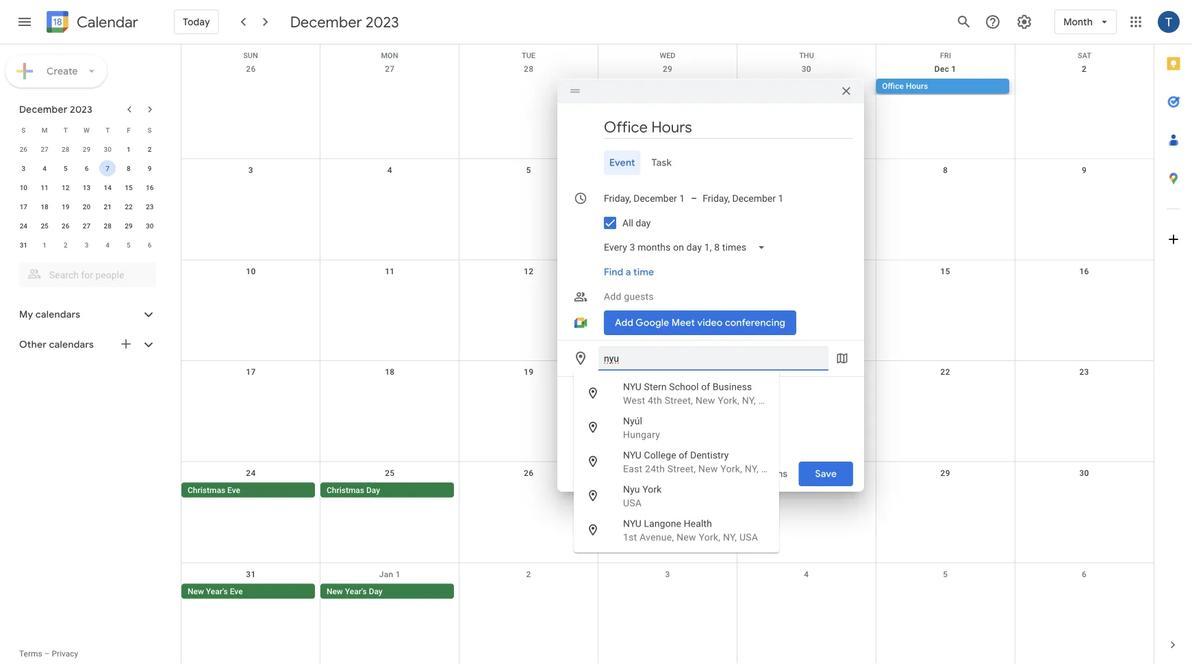 Task type: describe. For each thing, give the bounding box(es) containing it.
15 element
[[120, 179, 137, 196]]

31 for 1
[[20, 241, 27, 249]]

30 inside "element"
[[146, 222, 154, 230]]

option containing nyu stern school of business
[[574, 371, 779, 411]]

dentistry
[[690, 450, 729, 461]]

christmas day
[[327, 486, 380, 496]]

18 element
[[36, 199, 53, 215]]

31 for jan 1
[[246, 570, 256, 580]]

hungary
[[623, 430, 660, 441]]

10 element
[[15, 179, 32, 196]]

new year's eve button
[[181, 584, 315, 599]]

8 for sun
[[943, 165, 948, 175]]

terms link
[[19, 650, 42, 659]]

0 horizontal spatial december
[[19, 103, 68, 116]]

of inside nyu college of dentistry east 24th street, new york, ny, usa
[[679, 450, 688, 461]]

nyu for nyu college of dentistry east 24th street, new york, ny, usa
[[623, 450, 642, 461]]

tue
[[522, 51, 535, 60]]

26 element
[[57, 218, 74, 234]]

add guests button
[[598, 285, 853, 310]]

0 vertical spatial eve
[[227, 486, 240, 496]]

27 element
[[78, 218, 95, 234]]

school
[[669, 382, 699, 393]]

christmas for christmas eve
[[188, 486, 225, 496]]

of inside nyu stern school of business west 4th street, new york, ny, usa
[[701, 382, 710, 393]]

other calendars button
[[3, 334, 170, 356]]

1 horizontal spatial 20
[[663, 368, 673, 377]]

m
[[42, 126, 48, 134]]

month button
[[1055, 5, 1117, 38]]

nyu langone health 1st avenue, new york, ny, usa
[[623, 519, 758, 544]]

all day
[[622, 218, 651, 229]]

row containing sun
[[181, 45, 1154, 60]]

1 s from the left
[[21, 126, 26, 134]]

17 element
[[15, 199, 32, 215]]

nyúl hungary
[[623, 416, 660, 441]]

york
[[642, 484, 662, 496]]

9 for sun
[[1082, 165, 1087, 175]]

all
[[622, 218, 633, 229]]

hours
[[906, 81, 928, 91]]

privacy link
[[52, 650, 78, 659]]

new year's day
[[327, 587, 383, 597]]

option containing nyu college of dentistry
[[574, 440, 780, 479]]

new year's day button
[[320, 584, 454, 599]]

my calendars button
[[3, 304, 170, 326]]

east
[[623, 464, 643, 475]]

24th
[[645, 464, 665, 475]]

22 inside grid
[[941, 368, 950, 377]]

20 inside grid
[[83, 203, 90, 211]]

new inside the nyu langone health 1st avenue, new york, ny, usa
[[677, 532, 696, 544]]

23 inside 'row group'
[[146, 203, 154, 211]]

14
[[104, 184, 112, 192]]

christmas for christmas day
[[327, 486, 364, 496]]

nyu stern school of business west 4th street, new york, ny, usa
[[623, 382, 777, 407]]

1 down 25 element
[[43, 241, 46, 249]]

find a time
[[604, 266, 654, 279]]

1st
[[623, 532, 637, 544]]

0 horizontal spatial 2023
[[70, 103, 92, 116]]

dec 1
[[935, 64, 956, 74]]

row group containing 26
[[13, 140, 160, 255]]

1 horizontal spatial 19
[[524, 368, 534, 377]]

1 horizontal spatial december 2023
[[290, 12, 399, 31]]

15 inside grid
[[941, 267, 950, 276]]

24 element
[[15, 218, 32, 234]]

13 element
[[78, 179, 95, 196]]

january 1 element
[[36, 237, 53, 253]]

27 down mon
[[385, 64, 395, 74]]

grid containing 26
[[181, 45, 1154, 665]]

november 26 element
[[15, 141, 32, 157]]

ny, inside nyu college of dentistry east 24th street, new york, ny, usa
[[745, 464, 759, 475]]

w
[[84, 126, 90, 134]]

create
[[47, 65, 78, 77]]

task
[[652, 157, 672, 169]]

22 element
[[120, 199, 137, 215]]

fri
[[940, 51, 951, 60]]

wed
[[660, 51, 676, 60]]

usa inside nyu stern school of business west 4th street, new york, ny, usa
[[758, 395, 777, 407]]

2 t from the left
[[106, 126, 110, 134]]

27 down 20 element
[[83, 222, 90, 230]]

to element
[[691, 193, 697, 204]]

End date text field
[[703, 190, 784, 207]]

30 element
[[141, 218, 158, 234]]

settings menu image
[[1016, 14, 1033, 30]]

jan
[[379, 570, 393, 580]]

calendar heading
[[74, 13, 138, 32]]

langone
[[644, 519, 681, 530]]

street, inside nyu college of dentistry east 24th street, new york, ny, usa
[[667, 464, 696, 475]]

13
[[83, 184, 90, 192]]

option containing nyúl
[[574, 406, 779, 445]]

22 inside 'row group'
[[125, 203, 133, 211]]

Add title text field
[[604, 117, 853, 138]]

1 horizontal spatial 23
[[1079, 368, 1089, 377]]

nyúl
[[623, 416, 642, 427]]

Search for people text field
[[27, 263, 148, 288]]

new year's eve
[[188, 587, 243, 597]]

1 right jan
[[396, 570, 400, 580]]

christmas eve button
[[181, 483, 315, 498]]

office hours
[[882, 81, 928, 91]]

21 inside grid
[[802, 368, 811, 377]]

dec
[[935, 64, 949, 74]]

other calendars
[[19, 339, 94, 351]]

17 inside grid
[[246, 368, 256, 377]]

thu
[[799, 51, 814, 60]]

Location text field
[[604, 346, 823, 371]]

my
[[19, 309, 33, 321]]

add
[[604, 291, 622, 303]]

27 down m
[[41, 145, 48, 153]]

1 horizontal spatial 10
[[246, 267, 256, 276]]

event
[[609, 157, 635, 169]]

calendar
[[77, 13, 138, 32]]

1 vertical spatial 16
[[1079, 267, 1089, 276]]

1 t from the left
[[64, 126, 68, 134]]

york, inside nyu stern school of business west 4th street, new york, ny, usa
[[718, 395, 740, 407]]

calendars for other calendars
[[49, 339, 94, 351]]

1 down f
[[127, 145, 131, 153]]

nyu for nyu stern school of business west 4th street, new york, ny, usa
[[623, 382, 642, 393]]

12 element
[[57, 179, 74, 196]]

terms
[[19, 650, 42, 659]]

location list box
[[574, 371, 780, 553]]

16 inside 'row group'
[[146, 184, 154, 192]]

6 inside 'element'
[[148, 241, 152, 249]]

office hours button
[[876, 79, 1009, 94]]

create button
[[5, 55, 107, 88]]

jan 1
[[379, 570, 400, 580]]

2 s from the left
[[148, 126, 152, 134]]

college
[[644, 450, 676, 461]]

business
[[713, 382, 752, 393]]

nyu
[[623, 484, 640, 496]]

avenue,
[[640, 532, 674, 544]]

row containing s
[[13, 121, 160, 140]]

Start date text field
[[604, 190, 685, 207]]

1 horizontal spatial tab list
[[1154, 45, 1192, 627]]

day inside "button"
[[366, 486, 380, 496]]

1 vertical spatial december 2023
[[19, 103, 92, 116]]

25 element
[[36, 218, 53, 234]]

new inside nyu stern school of business west 4th street, new york, ny, usa
[[696, 395, 715, 407]]

23 element
[[141, 199, 158, 215]]



Task type: locate. For each thing, give the bounding box(es) containing it.
nyu college of dentistry east 24th street, new york, ny, usa
[[623, 450, 780, 475]]

november 30 element
[[99, 141, 116, 157]]

16 element
[[141, 179, 158, 196]]

york, inside nyu college of dentistry east 24th street, new york, ny, usa
[[721, 464, 742, 475]]

calendars down my calendars dropdown button
[[49, 339, 94, 351]]

terms – privacy
[[19, 650, 78, 659]]

31 inside 'row group'
[[20, 241, 27, 249]]

8 inside december 2023 grid
[[127, 164, 131, 173]]

1 vertical spatial 19
[[524, 368, 534, 377]]

24 inside grid
[[246, 469, 256, 478]]

11 inside 'row group'
[[41, 184, 48, 192]]

new inside nyu college of dentistry east 24th street, new york, ny, usa
[[698, 464, 718, 475]]

31
[[20, 241, 27, 249], [246, 570, 256, 580]]

0 vertical spatial 22
[[125, 203, 133, 211]]

0 horizontal spatial 24
[[20, 222, 27, 230]]

1 horizontal spatial 15
[[941, 267, 950, 276]]

3 nyu from the top
[[623, 519, 642, 530]]

11
[[41, 184, 48, 192], [385, 267, 395, 276]]

of
[[701, 382, 710, 393], [679, 450, 688, 461]]

privacy
[[52, 650, 78, 659]]

0 horizontal spatial 19
[[62, 203, 69, 211]]

find a time button
[[598, 260, 660, 285]]

1 horizontal spatial 18
[[385, 368, 395, 377]]

row group
[[13, 140, 160, 255]]

1 nyu from the top
[[623, 382, 642, 393]]

0 vertical spatial nyu
[[623, 382, 642, 393]]

24 up 31 element
[[20, 222, 27, 230]]

ny, inside the nyu langone health 1st avenue, new york, ny, usa
[[723, 532, 737, 544]]

december 2023 up m
[[19, 103, 92, 116]]

nyu inside nyu college of dentistry east 24th street, new york, ny, usa
[[623, 450, 642, 461]]

1 horizontal spatial t
[[106, 126, 110, 134]]

t up november 28 element
[[64, 126, 68, 134]]

1 christmas from the left
[[188, 486, 225, 496]]

1 horizontal spatial 25
[[385, 469, 395, 478]]

24 up "christmas eve" button
[[246, 469, 256, 478]]

main drawer image
[[16, 14, 33, 30]]

21
[[104, 203, 112, 211], [802, 368, 811, 377]]

1 horizontal spatial 21
[[802, 368, 811, 377]]

0 vertical spatial 25
[[41, 222, 48, 230]]

0 vertical spatial 20
[[83, 203, 90, 211]]

2 year's from the left
[[345, 587, 367, 597]]

2
[[1082, 64, 1087, 74], [148, 145, 152, 153], [64, 241, 68, 249], [526, 570, 531, 580]]

january 6 element
[[141, 237, 158, 253]]

option containing nyu langone health
[[574, 508, 779, 548]]

tab list containing event
[[568, 151, 853, 175]]

1 vertical spatial day
[[369, 587, 383, 597]]

event button
[[604, 151, 641, 175]]

0 vertical spatial 24
[[20, 222, 27, 230]]

20 up stern
[[663, 368, 673, 377]]

None field
[[598, 236, 777, 260]]

1 vertical spatial eve
[[230, 587, 243, 597]]

1 vertical spatial 2023
[[70, 103, 92, 116]]

2023 up w
[[70, 103, 92, 116]]

1 horizontal spatial 22
[[941, 368, 950, 377]]

1 year's from the left
[[206, 587, 228, 597]]

2023
[[366, 12, 399, 31], [70, 103, 92, 116]]

2 option from the top
[[574, 406, 779, 445]]

1 horizontal spatial december
[[290, 12, 362, 31]]

2 christmas from the left
[[327, 486, 364, 496]]

0 vertical spatial 21
[[104, 203, 112, 211]]

1 vertical spatial 20
[[663, 368, 673, 377]]

add guests
[[604, 291, 654, 303]]

office
[[882, 81, 904, 91]]

december
[[290, 12, 362, 31], [19, 103, 68, 116]]

nyu
[[623, 382, 642, 393], [623, 450, 642, 461], [623, 519, 642, 530]]

christmas day button
[[320, 483, 454, 498]]

day
[[636, 218, 651, 229]]

0 horizontal spatial s
[[21, 126, 26, 134]]

a
[[626, 266, 631, 279]]

25 inside grid
[[385, 469, 395, 478]]

7
[[106, 164, 110, 173]]

option containing nyu york
[[574, 474, 779, 514]]

january 3 element
[[78, 237, 95, 253]]

nyu up east
[[623, 450, 642, 461]]

sat
[[1078, 51, 1091, 60]]

street, down college
[[667, 464, 696, 475]]

1 horizontal spatial year's
[[345, 587, 367, 597]]

0 horizontal spatial christmas
[[188, 486, 225, 496]]

calendars up other calendars
[[36, 309, 80, 321]]

nyu inside the nyu langone health 1st avenue, new york, ny, usa
[[623, 519, 642, 530]]

1 vertical spatial 15
[[941, 267, 950, 276]]

calendar element
[[44, 8, 138, 38]]

0 vertical spatial 10
[[20, 184, 27, 192]]

today button
[[174, 5, 219, 38]]

december 2023 grid
[[13, 121, 160, 255]]

my calendars
[[19, 309, 80, 321]]

0 vertical spatial –
[[691, 193, 697, 204]]

7 cell
[[97, 159, 118, 178]]

0 vertical spatial 16
[[146, 184, 154, 192]]

28 element
[[99, 218, 116, 234]]

1 vertical spatial 17
[[246, 368, 256, 377]]

1 vertical spatial 24
[[246, 469, 256, 478]]

31 down the 24 element on the top left of the page
[[20, 241, 27, 249]]

0 vertical spatial calendars
[[36, 309, 80, 321]]

0 horizontal spatial 11
[[41, 184, 48, 192]]

1 horizontal spatial 9
[[1082, 165, 1087, 175]]

17 inside 17 element
[[20, 203, 27, 211]]

0 horizontal spatial 15
[[125, 184, 133, 192]]

eve
[[227, 486, 240, 496], [230, 587, 243, 597]]

time
[[633, 266, 654, 279]]

15 inside 'row group'
[[125, 184, 133, 192]]

1 horizontal spatial –
[[691, 193, 697, 204]]

21 inside 'row group'
[[104, 203, 112, 211]]

other
[[19, 339, 47, 351]]

york, inside the nyu langone health 1st avenue, new york, ny, usa
[[699, 532, 721, 544]]

3
[[22, 164, 25, 173], [248, 165, 253, 175], [85, 241, 89, 249], [665, 570, 670, 580]]

18
[[41, 203, 48, 211], [385, 368, 395, 377]]

6
[[85, 164, 89, 173], [665, 165, 670, 175], [148, 241, 152, 249], [1082, 570, 1087, 580]]

0 vertical spatial december 2023
[[290, 12, 399, 31]]

add other calendars image
[[119, 338, 133, 351]]

1 vertical spatial 12
[[524, 267, 534, 276]]

january 4 element
[[99, 237, 116, 253]]

1 vertical spatial ny,
[[745, 464, 759, 475]]

0 horizontal spatial year's
[[206, 587, 228, 597]]

3 option from the top
[[574, 440, 780, 479]]

nyu for nyu langone health 1st avenue, new york, ny, usa
[[623, 519, 642, 530]]

nyu inside nyu stern school of business west 4th street, new york, ny, usa
[[623, 382, 642, 393]]

20 element
[[78, 199, 95, 215]]

month
[[1064, 16, 1093, 28]]

street, down school
[[665, 395, 693, 407]]

0 vertical spatial street,
[[665, 395, 693, 407]]

0 vertical spatial ny,
[[742, 395, 756, 407]]

26
[[246, 64, 256, 74], [20, 145, 27, 153], [62, 222, 69, 230], [524, 469, 534, 478]]

1 horizontal spatial 31
[[246, 570, 256, 580]]

25
[[41, 222, 48, 230], [385, 469, 395, 478]]

nyu up 1st
[[623, 519, 642, 530]]

19 element
[[57, 199, 74, 215]]

f
[[127, 126, 131, 134]]

sun
[[243, 51, 258, 60]]

17
[[20, 203, 27, 211], [246, 368, 256, 377]]

row
[[181, 45, 1154, 60], [181, 58, 1154, 159], [13, 121, 160, 140], [13, 140, 160, 159], [13, 159, 160, 178], [181, 159, 1154, 260], [13, 178, 160, 197], [13, 197, 160, 216], [13, 216, 160, 236], [13, 236, 160, 255], [181, 260, 1154, 362], [181, 362, 1154, 463], [181, 463, 1154, 564], [181, 564, 1154, 665]]

1 horizontal spatial 11
[[385, 267, 395, 276]]

2 nyu from the top
[[623, 450, 642, 461]]

tab list
[[1154, 45, 1192, 627], [568, 151, 853, 175]]

december 2023 up mon
[[290, 12, 399, 31]]

new
[[696, 395, 715, 407], [698, 464, 718, 475], [677, 532, 696, 544], [188, 587, 204, 597], [327, 587, 343, 597]]

1 horizontal spatial christmas
[[327, 486, 364, 496]]

0 horizontal spatial 23
[[146, 203, 154, 211]]

of right school
[[701, 382, 710, 393]]

christmas
[[188, 486, 225, 496], [327, 486, 364, 496]]

usa inside the nyu langone health 1st avenue, new york, ny, usa
[[739, 532, 758, 544]]

10 inside 'row group'
[[20, 184, 27, 192]]

nyu york usa
[[623, 484, 662, 509]]

0 horizontal spatial of
[[679, 450, 688, 461]]

18 inside 18 element
[[41, 203, 48, 211]]

1 horizontal spatial of
[[701, 382, 710, 393]]

0 horizontal spatial 16
[[146, 184, 154, 192]]

january 5 element
[[120, 237, 137, 253]]

20
[[83, 203, 90, 211], [663, 368, 673, 377]]

cell
[[181, 79, 320, 95], [459, 79, 598, 95], [598, 79, 737, 95], [737, 79, 876, 95], [1015, 79, 1154, 95], [459, 483, 598, 500], [598, 483, 737, 500], [737, 483, 876, 500], [876, 483, 1015, 500], [737, 584, 876, 601], [876, 584, 1015, 601]]

november 29 element
[[78, 141, 95, 157]]

2 vertical spatial york,
[[699, 532, 721, 544]]

option
[[574, 371, 779, 411], [574, 406, 779, 445], [574, 440, 780, 479], [574, 474, 779, 514], [574, 508, 779, 548]]

january 2 element
[[57, 237, 74, 253]]

21 element
[[99, 199, 116, 215]]

1 vertical spatial 23
[[1079, 368, 1089, 377]]

1
[[951, 64, 956, 74], [127, 145, 131, 153], [43, 241, 46, 249], [396, 570, 400, 580]]

christmas inside button
[[188, 486, 225, 496]]

1 horizontal spatial 17
[[246, 368, 256, 377]]

york, down 'health' at the bottom of page
[[699, 532, 721, 544]]

0 vertical spatial 17
[[20, 203, 27, 211]]

november 27 element
[[36, 141, 53, 157]]

8 for december 2023
[[127, 164, 131, 173]]

25 inside 'row group'
[[41, 222, 48, 230]]

25 up christmas day "button"
[[385, 469, 395, 478]]

0 horizontal spatial 31
[[20, 241, 27, 249]]

1 vertical spatial 31
[[246, 570, 256, 580]]

– right start date text field
[[691, 193, 697, 204]]

30
[[802, 64, 811, 74], [104, 145, 112, 153], [146, 222, 154, 230], [1079, 469, 1089, 478]]

4th
[[648, 395, 662, 407]]

west
[[623, 395, 645, 407]]

1 vertical spatial –
[[44, 650, 50, 659]]

25 down 18 element
[[41, 222, 48, 230]]

31 up 'new year's eve' button
[[246, 570, 256, 580]]

31 element
[[15, 237, 32, 253]]

9 inside 'row group'
[[148, 164, 152, 173]]

usa
[[758, 395, 777, 407], [761, 464, 780, 475], [623, 498, 642, 509], [739, 532, 758, 544]]

christmas eve
[[188, 486, 240, 496]]

1 right dec
[[951, 64, 956, 74]]

year's for day
[[345, 587, 367, 597]]

street, inside nyu stern school of business west 4th street, new york, ny, usa
[[665, 395, 693, 407]]

2023 up mon
[[366, 12, 399, 31]]

1 vertical spatial 18
[[385, 368, 395, 377]]

usa inside nyu york usa
[[623, 498, 642, 509]]

4 option from the top
[[574, 474, 779, 514]]

1 horizontal spatial s
[[148, 126, 152, 134]]

0 vertical spatial 2023
[[366, 12, 399, 31]]

0 horizontal spatial –
[[44, 650, 50, 659]]

5 option from the top
[[574, 508, 779, 548]]

1 horizontal spatial 8
[[943, 165, 948, 175]]

27
[[385, 64, 395, 74], [41, 145, 48, 153], [83, 222, 90, 230], [663, 469, 673, 478]]

0 vertical spatial 31
[[20, 241, 27, 249]]

11 element
[[36, 179, 53, 196]]

of right college
[[679, 450, 688, 461]]

– right terms link
[[44, 650, 50, 659]]

december 2023
[[290, 12, 399, 31], [19, 103, 92, 116]]

1 vertical spatial 10
[[246, 267, 256, 276]]

12
[[62, 184, 69, 192], [524, 267, 534, 276]]

0 horizontal spatial 10
[[20, 184, 27, 192]]

0 horizontal spatial 25
[[41, 222, 48, 230]]

health
[[684, 519, 712, 530]]

0 vertical spatial 18
[[41, 203, 48, 211]]

nyu up west
[[623, 382, 642, 393]]

1 vertical spatial calendars
[[49, 339, 94, 351]]

1 vertical spatial nyu
[[623, 450, 642, 461]]

find
[[604, 266, 623, 279]]

0 horizontal spatial 17
[[20, 203, 27, 211]]

york, down business
[[718, 395, 740, 407]]

day
[[366, 486, 380, 496], [369, 587, 383, 597]]

0 horizontal spatial 12
[[62, 184, 69, 192]]

calendars for my calendars
[[36, 309, 80, 321]]

0 horizontal spatial t
[[64, 126, 68, 134]]

0 horizontal spatial 9
[[148, 164, 152, 173]]

29
[[663, 64, 673, 74], [83, 145, 90, 153], [125, 222, 133, 230], [941, 469, 950, 478]]

15
[[125, 184, 133, 192], [941, 267, 950, 276]]

28
[[524, 64, 534, 74], [62, 145, 69, 153], [104, 222, 112, 230], [802, 469, 811, 478]]

9 inside grid
[[1082, 165, 1087, 175]]

s up november 26 element
[[21, 126, 26, 134]]

9
[[148, 164, 152, 173], [1082, 165, 1087, 175]]

0 horizontal spatial tab list
[[568, 151, 853, 175]]

9 for december 2023
[[148, 164, 152, 173]]

24 inside 'row group'
[[20, 222, 27, 230]]

1 horizontal spatial 16
[[1079, 267, 1089, 276]]

year's
[[206, 587, 228, 597], [345, 587, 367, 597]]

None search field
[[0, 257, 170, 288]]

t up november 30 element
[[106, 126, 110, 134]]

19 inside 19 element
[[62, 203, 69, 211]]

2 vertical spatial nyu
[[623, 519, 642, 530]]

today
[[183, 16, 210, 28]]

11 inside grid
[[385, 267, 395, 276]]

york, down dentistry at the bottom of page
[[721, 464, 742, 475]]

guests
[[624, 291, 654, 303]]

14 element
[[99, 179, 116, 196]]

1 option from the top
[[574, 371, 779, 411]]

–
[[691, 193, 697, 204], [44, 650, 50, 659]]

year's for eve
[[206, 587, 228, 597]]

ny,
[[742, 395, 756, 407], [745, 464, 759, 475], [723, 532, 737, 544]]

0 vertical spatial 11
[[41, 184, 48, 192]]

stern
[[644, 382, 667, 393]]

1 vertical spatial 25
[[385, 469, 395, 478]]

mon
[[381, 51, 398, 60]]

day inside button
[[369, 587, 383, 597]]

0 vertical spatial of
[[701, 382, 710, 393]]

grid
[[181, 45, 1154, 665]]

0 horizontal spatial 8
[[127, 164, 131, 173]]

1 vertical spatial street,
[[667, 464, 696, 475]]

12 inside december 2023 grid
[[62, 184, 69, 192]]

20 down 13
[[83, 203, 90, 211]]

christmas inside "button"
[[327, 486, 364, 496]]

task button
[[646, 151, 678, 175]]

ny, inside nyu stern school of business west 4th street, new york, ny, usa
[[742, 395, 756, 407]]

1 vertical spatial york,
[[721, 464, 742, 475]]

calendars
[[36, 309, 80, 321], [49, 339, 94, 351]]

usa inside nyu college of dentistry east 24th street, new york, ny, usa
[[761, 464, 780, 475]]

1 vertical spatial of
[[679, 450, 688, 461]]

0 horizontal spatial december 2023
[[19, 103, 92, 116]]

0 vertical spatial 15
[[125, 184, 133, 192]]

27 down college
[[663, 469, 673, 478]]

0 horizontal spatial 21
[[104, 203, 112, 211]]

s right f
[[148, 126, 152, 134]]

0 horizontal spatial 18
[[41, 203, 48, 211]]

0 vertical spatial december
[[290, 12, 362, 31]]

2 vertical spatial ny,
[[723, 532, 737, 544]]

support image
[[985, 14, 1001, 30]]

1 horizontal spatial 12
[[524, 267, 534, 276]]

5
[[64, 164, 68, 173], [526, 165, 531, 175], [127, 241, 131, 249], [943, 570, 948, 580]]

1 horizontal spatial 24
[[246, 469, 256, 478]]

1 horizontal spatial 2023
[[366, 12, 399, 31]]

1 vertical spatial 11
[[385, 267, 395, 276]]

november 28 element
[[57, 141, 74, 157]]

29 element
[[120, 218, 137, 234]]



Task type: vqa. For each thing, say whether or not it's contained in the screenshot.


